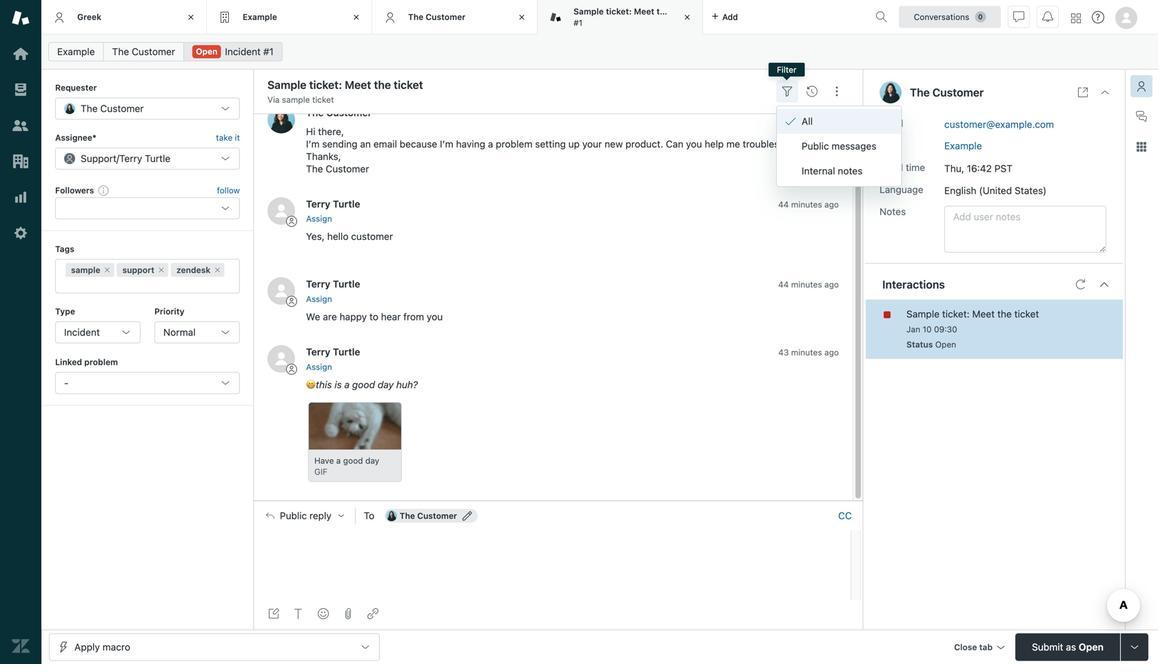 Task type: locate. For each thing, give the bounding box(es) containing it.
sample right 'via'
[[282, 95, 310, 105]]

meet
[[634, 7, 655, 16], [973, 308, 995, 320]]

assign up we
[[306, 294, 332, 304]]

close image
[[681, 10, 695, 24]]

1 horizontal spatial ticket
[[673, 7, 696, 16]]

0 horizontal spatial remove image
[[157, 266, 166, 274]]

a inside have a good day gif
[[336, 456, 341, 465]]

1 horizontal spatial jan 10 09:30 text field
[[907, 325, 958, 334]]

menu containing all
[[777, 106, 903, 187]]

44 up 43
[[779, 280, 789, 290]]

0 vertical spatial ticket
[[673, 7, 696, 16]]

setting
[[535, 138, 566, 150]]

1 vertical spatial jan 10 09:30 text field
[[907, 325, 958, 334]]

public messages menu item
[[777, 134, 902, 159]]

support
[[122, 265, 155, 275]]

10
[[805, 108, 814, 118], [923, 325, 932, 334]]

1 horizontal spatial #1
[[574, 18, 583, 28]]

button displays agent's chat status as invisible. image
[[1014, 11, 1025, 22]]

secondary element
[[41, 38, 1159, 66]]

the inside the sample ticket: meet the ticket jan 10 09:30 status open
[[998, 308, 1012, 320]]

the customer inside secondary element
[[112, 46, 175, 57]]

the customer tab
[[372, 0, 538, 34]]

close image for greek
[[184, 10, 198, 24]]

you right can
[[686, 138, 703, 150]]

minutes
[[792, 200, 823, 209], [792, 280, 823, 290], [792, 348, 823, 357]]

format text image
[[293, 608, 304, 619]]

jan inside conversationlabel log
[[789, 108, 802, 118]]

day down have a good day.gif image
[[366, 456, 380, 465]]

2 44 minutes ago from the top
[[779, 280, 839, 290]]

44 minutes ago text field
[[779, 200, 839, 209], [779, 280, 839, 290]]

0 horizontal spatial jan
[[789, 108, 802, 118]]

0 vertical spatial assign
[[306, 214, 332, 224]]

incident
[[225, 46, 261, 57], [64, 327, 100, 338]]

remove image for zendesk
[[213, 266, 222, 274]]

1 horizontal spatial sample
[[282, 95, 310, 105]]

conversationlabel log
[[254, 95, 864, 501]]

sample
[[574, 7, 604, 16], [907, 308, 940, 320]]

0 horizontal spatial ticket:
[[606, 7, 632, 16]]

admin image
[[12, 224, 30, 242]]

meet for sample ticket: meet the ticket jan 10 09:30 status open
[[973, 308, 995, 320]]

english
[[945, 185, 977, 196]]

take it button
[[216, 131, 240, 145]]

10 down events icon
[[805, 108, 814, 118]]

1 horizontal spatial incident
[[225, 46, 261, 57]]

assign button up the 'this'
[[306, 361, 332, 373]]

0 vertical spatial 44
[[779, 200, 789, 209]]

0 vertical spatial terry turtle link
[[306, 198, 360, 210]]

0 vertical spatial 44 minutes ago text field
[[779, 200, 839, 209]]

1 i'm from the left
[[306, 138, 320, 150]]

to
[[370, 311, 379, 322]]

thu, 16:42 pst
[[945, 163, 1013, 174]]

minutes for third terry turtle link from the top
[[792, 348, 823, 357]]

turtle up yes, hello customer
[[333, 198, 360, 210]]

incident down example tab
[[225, 46, 261, 57]]

main element
[[0, 0, 41, 664]]

terry inside assignee* element
[[119, 153, 142, 164]]

terry up yes,
[[306, 198, 331, 210]]

up
[[569, 138, 580, 150]]

the customer link down greek tab
[[103, 42, 184, 61]]

10 up 'status'
[[923, 325, 932, 334]]

example inside secondary element
[[57, 46, 95, 57]]

i'm left having
[[440, 138, 454, 150]]

yes, hello customer
[[306, 231, 393, 242]]

day inside have a good day gif
[[366, 456, 380, 465]]

0 vertical spatial incident
[[225, 46, 261, 57]]

yes,
[[306, 231, 325, 242]]

the inside sample ticket: meet the ticket #1
[[657, 7, 670, 16]]

public
[[802, 140, 830, 152], [280, 510, 307, 521]]

terry turtle link up is
[[306, 346, 360, 358]]

2 horizontal spatial example
[[945, 140, 983, 151]]

is
[[335, 379, 342, 390]]

good
[[352, 379, 375, 390], [343, 456, 363, 465]]

the customer link
[[103, 42, 184, 61], [306, 107, 372, 118]]

followers element
[[55, 197, 240, 219]]

1 assign button from the top
[[306, 213, 332, 225]]

1 horizontal spatial example link
[[945, 140, 983, 151]]

1 vertical spatial 09:30
[[935, 325, 958, 334]]

sample for sample ticket: meet the ticket #1
[[574, 7, 604, 16]]

turtle right /
[[145, 153, 171, 164]]

have a good day gif
[[315, 456, 380, 477]]

44
[[779, 200, 789, 209], [779, 280, 789, 290]]

terry up we
[[306, 278, 331, 290]]

0 horizontal spatial the customer link
[[103, 42, 184, 61]]

the for sample ticket: meet the ticket #1
[[657, 7, 670, 16]]

greek tab
[[41, 0, 207, 34]]

public for public reply
[[280, 510, 307, 521]]

1 horizontal spatial i'm
[[440, 138, 454, 150]]

0 vertical spatial sample
[[574, 7, 604, 16]]

turtle
[[145, 153, 171, 164], [333, 198, 360, 210], [333, 278, 360, 290], [333, 346, 360, 358]]

example for the bottommost the example link
[[945, 140, 983, 151]]

1 terry turtle assign from the top
[[306, 198, 360, 224]]

email
[[880, 118, 904, 129]]

tab
[[980, 643, 993, 652]]

the
[[408, 12, 424, 22], [112, 46, 129, 57], [911, 86, 930, 99], [81, 103, 98, 114], [306, 107, 324, 118], [306, 163, 323, 174], [400, 511, 415, 521]]

jan 10 09:30 text field down events icon
[[789, 108, 839, 118]]

assign button up yes,
[[306, 213, 332, 225]]

2 vertical spatial assign button
[[306, 361, 332, 373]]

public inside public messages menu item
[[802, 140, 830, 152]]

2 vertical spatial terry turtle assign
[[306, 346, 360, 372]]

1 vertical spatial problem
[[84, 357, 118, 367]]

time
[[906, 162, 926, 173]]

44 right additional actions image
[[779, 200, 789, 209]]

10 inside the sample ticket: meet the ticket jan 10 09:30 status open
[[923, 325, 932, 334]]

3 assign button from the top
[[306, 361, 332, 373]]

2 horizontal spatial a
[[488, 138, 493, 150]]

minutes down internal
[[792, 200, 823, 209]]

0 horizontal spatial sample
[[574, 7, 604, 16]]

you inside the 'hi there, i'm sending an email because i'm having a problem setting up your new product. can you help me troubleshoot? thanks, the customer'
[[686, 138, 703, 150]]

2 avatar image from the top
[[268, 197, 295, 225]]

close tab
[[955, 643, 993, 652]]

the customer
[[408, 12, 466, 22], [112, 46, 175, 57], [911, 86, 985, 99], [81, 103, 144, 114], [306, 107, 372, 118], [400, 511, 457, 521]]

i'm down hi
[[306, 138, 320, 150]]

tabs tab list
[[41, 0, 871, 34]]

assign button for yes,
[[306, 213, 332, 225]]

avatar image for hello terry turtle link
[[268, 197, 295, 225]]

1 remove image from the left
[[157, 266, 166, 274]]

view more details image
[[1078, 87, 1089, 98]]

1 horizontal spatial public
[[802, 140, 830, 152]]

additional actions image
[[757, 199, 768, 210]]

a right having
[[488, 138, 493, 150]]

1 ago from the top
[[825, 200, 839, 209]]

sample inside the sample ticket: meet the ticket jan 10 09:30 status open
[[907, 308, 940, 320]]

#1 inside sample ticket: meet the ticket #1
[[574, 18, 583, 28]]

terry turtle link for are
[[306, 278, 360, 290]]

tab
[[538, 0, 704, 34]]

1 horizontal spatial 09:30
[[935, 325, 958, 334]]

jan down filter icon
[[789, 108, 802, 118]]

2 vertical spatial a
[[336, 456, 341, 465]]

have a good day.gif image
[[309, 403, 403, 450]]

hi there, i'm sending an email because i'm having a problem setting up your new product. can you help me troubleshoot? thanks, the customer
[[306, 126, 805, 174]]

#1 inside secondary element
[[263, 46, 274, 57]]

ago for hello terry turtle link
[[825, 200, 839, 209]]

0 vertical spatial a
[[488, 138, 493, 150]]

the customer link inside conversationlabel log
[[306, 107, 372, 118]]

1 horizontal spatial ticket:
[[943, 308, 970, 320]]

😁️ this is a good day huh?
[[306, 379, 418, 390]]

avatar image
[[268, 106, 295, 133], [268, 197, 295, 225], [268, 277, 295, 305], [268, 345, 295, 373]]

Subject field
[[265, 77, 773, 93]]

good right have
[[343, 456, 363, 465]]

0 vertical spatial public
[[802, 140, 830, 152]]

thanks,
[[306, 151, 341, 162]]

the customer link up there,
[[306, 107, 372, 118]]

incident inside incident popup button
[[64, 327, 100, 338]]

1 vertical spatial jan
[[907, 325, 921, 334]]

day
[[378, 379, 394, 390], [366, 456, 380, 465]]

close image inside example tab
[[350, 10, 364, 24]]

customer
[[351, 231, 393, 242]]

open right as
[[1079, 642, 1104, 653]]

0 vertical spatial problem
[[496, 138, 533, 150]]

ticket: for sample ticket: meet the ticket jan 10 09:30 status open
[[943, 308, 970, 320]]

assign button up we
[[306, 293, 332, 305]]

states)
[[1015, 185, 1047, 196]]

0 horizontal spatial open
[[196, 47, 218, 56]]

close image inside the customer "tab"
[[515, 10, 529, 24]]

your
[[583, 138, 602, 150]]

Add user notes text field
[[945, 206, 1107, 253]]

0 vertical spatial assign button
[[306, 213, 332, 225]]

43
[[779, 348, 789, 357]]

terry up the 'this'
[[306, 346, 331, 358]]

the for sample ticket: meet the ticket jan 10 09:30 status open
[[998, 308, 1012, 320]]

avatar image for third terry turtle link from the top
[[268, 345, 295, 373]]

apply
[[74, 642, 100, 653]]

1 vertical spatial assign button
[[306, 293, 332, 305]]

sample for sample ticket: meet the ticket jan 10 09:30 status open
[[907, 308, 940, 320]]

day left huh?
[[378, 379, 394, 390]]

get help image
[[1093, 11, 1105, 23]]

minutes up 43 minutes ago
[[792, 280, 823, 290]]

priority
[[155, 307, 185, 316]]

1 terry turtle link from the top
[[306, 198, 360, 210]]

sample up secondary element
[[574, 7, 604, 16]]

1 horizontal spatial jan
[[907, 325, 921, 334]]

1 vertical spatial ago
[[825, 280, 839, 290]]

1 vertical spatial terry turtle assign
[[306, 278, 360, 304]]

remove image
[[157, 266, 166, 274], [213, 266, 222, 274]]

turtle up is
[[333, 346, 360, 358]]

1 vertical spatial 44 minutes ago text field
[[779, 280, 839, 290]]

example up the requester
[[57, 46, 95, 57]]

2 vertical spatial ticket
[[1015, 308, 1040, 320]]

remove image right support on the top left of page
[[157, 266, 166, 274]]

meet inside the sample ticket: meet the ticket jan 10 09:30 status open
[[973, 308, 995, 320]]

the inside the 'hi there, i'm sending an email because i'm having a problem setting up your new product. can you help me troubleshoot? thanks, the customer'
[[306, 163, 323, 174]]

close image for example
[[350, 10, 364, 24]]

3 minutes from the top
[[792, 348, 823, 357]]

incident inside secondary element
[[225, 46, 261, 57]]

1 vertical spatial terry turtle link
[[306, 278, 360, 290]]

assign for yes,
[[306, 214, 332, 224]]

0 horizontal spatial public
[[280, 510, 307, 521]]

2 vertical spatial terry turtle link
[[306, 346, 360, 358]]

terry right the support
[[119, 153, 142, 164]]

0 horizontal spatial jan 10 09:30 text field
[[789, 108, 839, 118]]

1 vertical spatial ticket
[[312, 95, 334, 105]]

3 avatar image from the top
[[268, 277, 295, 305]]

terry turtle assign up are
[[306, 278, 360, 304]]

2 terry turtle link from the top
[[306, 278, 360, 290]]

1 vertical spatial #1
[[263, 46, 274, 57]]

terry turtle assign up is
[[306, 346, 360, 372]]

0 horizontal spatial 10
[[805, 108, 814, 118]]

0 vertical spatial #1
[[574, 18, 583, 28]]

0 horizontal spatial incident
[[64, 327, 100, 338]]

add button
[[704, 0, 747, 34]]

terry turtle assign
[[306, 198, 360, 224], [306, 278, 360, 304], [306, 346, 360, 372]]

1 vertical spatial 10
[[923, 325, 932, 334]]

close image
[[184, 10, 198, 24], [350, 10, 364, 24], [515, 10, 529, 24], [1100, 87, 1111, 98]]

the customer inside conversationlabel log
[[306, 107, 372, 118]]

2 assign from the top
[[306, 294, 332, 304]]

assign up the 'this'
[[306, 362, 332, 372]]

terry
[[119, 153, 142, 164], [306, 198, 331, 210], [306, 278, 331, 290], [306, 346, 331, 358]]

the inside secondary element
[[112, 46, 129, 57]]

sample ticket: meet the ticket jan 10 09:30 status open
[[907, 308, 1040, 349]]

1 horizontal spatial open
[[936, 340, 957, 349]]

you
[[686, 138, 703, 150], [427, 311, 443, 322]]

organizations image
[[12, 152, 30, 170]]

ticket inside sample ticket: meet the ticket #1
[[673, 7, 696, 16]]

1 vertical spatial sample
[[907, 308, 940, 320]]

meet for sample ticket: meet the ticket #1
[[634, 7, 655, 16]]

2 assign button from the top
[[306, 293, 332, 305]]

1 vertical spatial meet
[[973, 308, 995, 320]]

meet inside sample ticket: meet the ticket #1
[[634, 7, 655, 16]]

jan 10 09:30 text field up 'status'
[[907, 325, 958, 334]]

2 minutes from the top
[[792, 280, 823, 290]]

0 vertical spatial open
[[196, 47, 218, 56]]

customer inside the 'hi there, i'm sending an email because i'm having a problem setting up your new product. can you help me troubleshoot? thanks, the customer'
[[326, 163, 369, 174]]

draft mode image
[[268, 608, 279, 619]]

open right 'status'
[[936, 340, 957, 349]]

0 vertical spatial the customer link
[[103, 42, 184, 61]]

1 vertical spatial the customer link
[[306, 107, 372, 118]]

sample left remove image
[[71, 265, 100, 275]]

close image inside greek tab
[[184, 10, 198, 24]]

incident for incident
[[64, 327, 100, 338]]

sample up 'status'
[[907, 308, 940, 320]]

0 horizontal spatial meet
[[634, 7, 655, 16]]

ticket: inside sample ticket: meet the ticket #1
[[606, 7, 632, 16]]

1 vertical spatial 44
[[779, 280, 789, 290]]

customer@example.com image
[[386, 510, 397, 521]]

a right is
[[345, 379, 350, 390]]

2 vertical spatial open
[[1079, 642, 1104, 653]]

greek
[[77, 12, 101, 22]]

1 horizontal spatial you
[[686, 138, 703, 150]]

thu,
[[945, 163, 965, 174]]

type
[[55, 307, 75, 316]]

terry for terry turtle link for are
[[306, 278, 331, 290]]

cc
[[839, 510, 852, 521]]

1 vertical spatial good
[[343, 456, 363, 465]]

assign
[[306, 214, 332, 224], [306, 294, 332, 304], [306, 362, 332, 372]]

sending
[[322, 138, 358, 150]]

i'm
[[306, 138, 320, 150], [440, 138, 454, 150]]

internal
[[802, 165, 836, 177]]

remove image right zendesk on the top left of page
[[213, 266, 222, 274]]

0 horizontal spatial the
[[657, 7, 670, 16]]

#1 down example tab
[[263, 46, 274, 57]]

notes
[[880, 206, 907, 217]]

1 vertical spatial minutes
[[792, 280, 823, 290]]

close image for the customer
[[515, 10, 529, 24]]

4 avatar image from the top
[[268, 345, 295, 373]]

public inside popup button
[[280, 510, 307, 521]]

09:30 down interactions
[[935, 325, 958, 334]]

2 vertical spatial assign
[[306, 362, 332, 372]]

09:30
[[816, 108, 839, 118], [935, 325, 958, 334]]

1 vertical spatial incident
[[64, 327, 100, 338]]

customer context image
[[1137, 81, 1148, 92]]

assign up yes,
[[306, 214, 332, 224]]

can
[[666, 138, 684, 150]]

example link
[[48, 42, 104, 61], [945, 140, 983, 151]]

turtle for hello terry turtle link
[[333, 198, 360, 210]]

1 vertical spatial example link
[[945, 140, 983, 151]]

0 vertical spatial example link
[[48, 42, 104, 61]]

public left reply
[[280, 510, 307, 521]]

1 44 from the top
[[779, 200, 789, 209]]

44 minutes ago text field up 43 minutes ago
[[779, 280, 839, 290]]

0 horizontal spatial example link
[[48, 42, 104, 61]]

example link up "thu,"
[[945, 140, 983, 151]]

0 vertical spatial you
[[686, 138, 703, 150]]

0 horizontal spatial 09:30
[[816, 108, 839, 118]]

0 vertical spatial example
[[243, 12, 277, 22]]

1 horizontal spatial 10
[[923, 325, 932, 334]]

1 horizontal spatial sample
[[907, 308, 940, 320]]

ticket: down interactions
[[943, 308, 970, 320]]

terry turtle link up hello
[[306, 198, 360, 210]]

0 vertical spatial meet
[[634, 7, 655, 16]]

we are happy to hear from you
[[306, 311, 443, 322]]

turtle for terry turtle link for are
[[333, 278, 360, 290]]

ticket:
[[606, 7, 632, 16], [943, 308, 970, 320]]

09:30 right all
[[816, 108, 839, 118]]

1 avatar image from the top
[[268, 106, 295, 133]]

2 vertical spatial example
[[945, 140, 983, 151]]

1 minutes from the top
[[792, 200, 823, 209]]

0 vertical spatial minutes
[[792, 200, 823, 209]]

2 i'm from the left
[[440, 138, 454, 150]]

example tab
[[207, 0, 372, 34]]

hide composer image
[[553, 495, 564, 506]]

cc button
[[839, 510, 853, 522]]

the inside "tab"
[[408, 12, 424, 22]]

0 horizontal spatial a
[[336, 456, 341, 465]]

1 vertical spatial assign
[[306, 294, 332, 304]]

Jan 10 09:30 text field
[[789, 108, 839, 118], [907, 325, 958, 334]]

44 minutes ago up 43 minutes ago
[[779, 280, 839, 290]]

good right is
[[352, 379, 375, 390]]

terry turtle link up are
[[306, 278, 360, 290]]

ticket inside the sample ticket: meet the ticket jan 10 09:30 status open
[[1015, 308, 1040, 320]]

example up "thu,"
[[945, 140, 983, 151]]

0 horizontal spatial you
[[427, 311, 443, 322]]

turtle up happy
[[333, 278, 360, 290]]

1 vertical spatial a
[[345, 379, 350, 390]]

incident down type
[[64, 327, 100, 338]]

apply macro
[[74, 642, 130, 653]]

terry turtle assign up hello
[[306, 198, 360, 224]]

sample inside sample ticket: meet the ticket #1
[[574, 7, 604, 16]]

you right from at the left top
[[427, 311, 443, 322]]

2 remove image from the left
[[213, 266, 222, 274]]

0 vertical spatial jan 10 09:30 text field
[[789, 108, 839, 118]]

ago
[[825, 200, 839, 209], [825, 280, 839, 290], [825, 348, 839, 357]]

local time
[[880, 162, 926, 173]]

info on adding followers image
[[98, 185, 109, 196]]

minutes right 43
[[792, 348, 823, 357]]

example inside example tab
[[243, 12, 277, 22]]

linked problem element
[[55, 372, 240, 394]]

1 44 minutes ago from the top
[[779, 200, 839, 209]]

0 vertical spatial 09:30
[[816, 108, 839, 118]]

problem left setting
[[496, 138, 533, 150]]

0 horizontal spatial #1
[[263, 46, 274, 57]]

example link up the requester
[[48, 42, 104, 61]]

1 horizontal spatial remove image
[[213, 266, 222, 274]]

1 horizontal spatial problem
[[496, 138, 533, 150]]

problem down incident popup button
[[84, 357, 118, 367]]

example up incident #1 at the left top
[[243, 12, 277, 22]]

interactions
[[883, 278, 946, 291]]

1 assign from the top
[[306, 214, 332, 224]]

public for public messages
[[802, 140, 830, 152]]

avatar image for terry turtle link for are
[[268, 277, 295, 305]]

jan up 'status'
[[907, 325, 921, 334]]

support
[[81, 153, 117, 164]]

problem inside the 'hi there, i'm sending an email because i'm having a problem setting up your new product. can you help me troubleshoot? thanks, the customer'
[[496, 138, 533, 150]]

ticket for sample ticket: meet the ticket jan 10 09:30 status open
[[1015, 308, 1040, 320]]

public up internal
[[802, 140, 830, 152]]

0 vertical spatial the
[[657, 7, 670, 16]]

all menu item
[[777, 109, 902, 134]]

ticket: inside the sample ticket: meet the ticket jan 10 09:30 status open
[[943, 308, 970, 320]]

0 horizontal spatial ticket
[[312, 95, 334, 105]]

3 ago from the top
[[825, 348, 839, 357]]

0 vertical spatial terry turtle assign
[[306, 198, 360, 224]]

1 vertical spatial day
[[366, 456, 380, 465]]

1 horizontal spatial example
[[243, 12, 277, 22]]

1 horizontal spatial the customer link
[[306, 107, 372, 118]]

2 terry turtle assign from the top
[[306, 278, 360, 304]]

2 44 from the top
[[779, 280, 789, 290]]

requester element
[[55, 98, 240, 120]]

ticket: up secondary element
[[606, 7, 632, 16]]

ticket for sample ticket: meet the ticket #1
[[673, 7, 696, 16]]

reply
[[310, 510, 332, 521]]

jan
[[789, 108, 802, 118], [907, 325, 921, 334]]

a right have
[[336, 456, 341, 465]]

open left incident #1 at the left top
[[196, 47, 218, 56]]

44 minutes ago down internal
[[779, 200, 839, 209]]

44 minutes ago text field down internal
[[779, 200, 839, 209]]

1 vertical spatial example
[[57, 46, 95, 57]]

menu
[[777, 106, 903, 187]]

example for the example link within secondary element
[[57, 46, 95, 57]]

#1 up secondary element
[[574, 18, 583, 28]]

1 horizontal spatial the
[[998, 308, 1012, 320]]



Task type: vqa. For each thing, say whether or not it's contained in the screenshot.
Apply
yes



Task type: describe. For each thing, give the bounding box(es) containing it.
2 ago from the top
[[825, 280, 839, 290]]

troubleshoot?
[[743, 138, 805, 150]]

conversations
[[914, 12, 970, 22]]

sample ticket: meet the ticket #1
[[574, 7, 696, 28]]

this
[[316, 379, 332, 390]]

apps image
[[1137, 141, 1148, 152]]

internal notes
[[802, 165, 863, 177]]

public reply
[[280, 510, 332, 521]]

via sample ticket
[[268, 95, 334, 105]]

09:30 inside the sample ticket: meet the ticket jan 10 09:30 status open
[[935, 325, 958, 334]]

filter image
[[782, 86, 793, 97]]

english (united states)
[[945, 185, 1047, 196]]

remove image for support
[[157, 266, 166, 274]]

assignee* element
[[55, 147, 240, 170]]

customer inside secondary element
[[132, 46, 175, 57]]

support / terry turtle
[[81, 153, 171, 164]]

submit
[[1033, 642, 1064, 653]]

followers
[[55, 185, 94, 195]]

incident #1
[[225, 46, 274, 57]]

notes
[[838, 165, 863, 177]]

assign for we
[[306, 294, 332, 304]]

0 vertical spatial sample
[[282, 95, 310, 105]]

normal
[[163, 327, 196, 338]]

open inside the sample ticket: meet the ticket jan 10 09:30 status open
[[936, 340, 957, 349]]

email
[[374, 138, 397, 150]]

the customer inside the requester element
[[81, 103, 144, 114]]

1 vertical spatial sample
[[71, 265, 100, 275]]

customer@example.com
[[945, 119, 1055, 130]]

terry turtle assign for are
[[306, 278, 360, 304]]

happy
[[340, 311, 367, 322]]

terry turtle assign for hello
[[306, 198, 360, 224]]

tags
[[55, 244, 74, 254]]

a inside the 'hi there, i'm sending an email because i'm having a problem setting up your new product. can you help me troubleshoot? thanks, the customer'
[[488, 138, 493, 150]]

assignee*
[[55, 133, 96, 142]]

me
[[727, 138, 741, 150]]

3 terry turtle link from the top
[[306, 346, 360, 358]]

zendesk image
[[12, 637, 30, 655]]

add
[[723, 12, 738, 22]]

10 inside conversationlabel log
[[805, 108, 814, 118]]

messages
[[832, 140, 877, 152]]

status
[[907, 340, 934, 349]]

an
[[360, 138, 371, 150]]

0 vertical spatial good
[[352, 379, 375, 390]]

events image
[[807, 86, 818, 97]]

huh?
[[396, 379, 418, 390]]

we
[[306, 311, 320, 322]]

43 minutes ago text field
[[779, 348, 839, 357]]

linked
[[55, 357, 82, 367]]

normal button
[[155, 321, 240, 344]]

filter
[[777, 65, 797, 74]]

new
[[605, 138, 623, 150]]

requester
[[55, 83, 97, 92]]

filter tooltip
[[769, 63, 805, 77]]

turtle inside assignee* element
[[145, 153, 171, 164]]

take it
[[216, 133, 240, 142]]

hear
[[381, 311, 401, 322]]

09:30 inside conversationlabel log
[[816, 108, 839, 118]]

pst
[[995, 163, 1013, 174]]

43 minutes ago
[[779, 348, 839, 357]]

0 vertical spatial day
[[378, 379, 394, 390]]

/
[[117, 153, 119, 164]]

terry for hello terry turtle link
[[306, 198, 331, 210]]

turtle for third terry turtle link from the top
[[333, 346, 360, 358]]

get started image
[[12, 45, 30, 63]]

all
[[802, 116, 813, 127]]

2 horizontal spatial open
[[1079, 642, 1104, 653]]

are
[[323, 311, 337, 322]]

take
[[216, 133, 233, 142]]

org.
[[880, 140, 900, 151]]

hi
[[306, 126, 316, 137]]

zendesk support image
[[12, 9, 30, 27]]

public messages
[[802, 140, 877, 152]]

ticket: for sample ticket: meet the ticket #1
[[606, 7, 632, 16]]

conversations button
[[899, 6, 1002, 28]]

follow
[[217, 186, 240, 195]]

gif
[[315, 467, 328, 477]]

good inside have a good day gif
[[343, 456, 363, 465]]

-
[[64, 377, 69, 389]]

customer inside the requester element
[[100, 103, 144, 114]]

incident button
[[55, 321, 141, 344]]

having
[[456, 138, 486, 150]]

as
[[1067, 642, 1077, 653]]

views image
[[12, 81, 30, 99]]

user image
[[880, 81, 902, 103]]

notifications image
[[1043, 11, 1054, 22]]

tab containing sample ticket: meet the ticket
[[538, 0, 704, 34]]

public reply button
[[254, 501, 355, 530]]

close
[[955, 643, 978, 652]]

example link inside secondary element
[[48, 42, 104, 61]]

😁️
[[306, 379, 316, 390]]

submit as open
[[1033, 642, 1104, 653]]

insert emojis image
[[318, 608, 329, 619]]

jan 10 09:30
[[789, 108, 839, 118]]

incident for incident #1
[[225, 46, 261, 57]]

the customer inside "tab"
[[408, 12, 466, 22]]

the customer link inside secondary element
[[103, 42, 184, 61]]

from
[[404, 311, 424, 322]]

1 horizontal spatial a
[[345, 379, 350, 390]]

edit user image
[[463, 511, 473, 521]]

macro
[[103, 642, 130, 653]]

zendesk
[[177, 265, 211, 275]]

to
[[364, 510, 375, 521]]

open inside secondary element
[[196, 47, 218, 56]]

follow button
[[217, 184, 240, 197]]

ago for third terry turtle link from the top
[[825, 348, 839, 357]]

linked problem
[[55, 357, 118, 367]]

close tab button
[[949, 634, 1011, 663]]

add link (cmd k) image
[[368, 608, 379, 619]]

zendesk products image
[[1072, 13, 1082, 23]]

product.
[[626, 138, 664, 150]]

customer inside "tab"
[[426, 12, 466, 22]]

0 horizontal spatial problem
[[84, 357, 118, 367]]

2 44 minutes ago text field from the top
[[779, 280, 839, 290]]

hello
[[327, 231, 349, 242]]

assign button for we
[[306, 293, 332, 305]]

1 44 minutes ago text field from the top
[[779, 200, 839, 209]]

have
[[315, 456, 334, 465]]

add attachment image
[[343, 608, 354, 619]]

minutes for hello terry turtle link
[[792, 200, 823, 209]]

displays possible ticket submission types image
[[1130, 642, 1141, 653]]

jan inside the sample ticket: meet the ticket jan 10 09:30 status open
[[907, 325, 921, 334]]

terry for third terry turtle link from the top
[[306, 346, 331, 358]]

customers image
[[12, 117, 30, 135]]

internal notes menu item
[[777, 159, 902, 183]]

it
[[235, 133, 240, 142]]

language
[[880, 184, 924, 195]]

(united
[[980, 185, 1013, 196]]

3 terry turtle assign from the top
[[306, 346, 360, 372]]

there,
[[318, 126, 344, 137]]

terry turtle link for hello
[[306, 198, 360, 210]]

via
[[268, 95, 280, 105]]

remove image
[[103, 266, 111, 274]]

ticket actions image
[[832, 86, 843, 97]]

3 assign from the top
[[306, 362, 332, 372]]

local
[[880, 162, 904, 173]]

reporting image
[[12, 188, 30, 206]]



